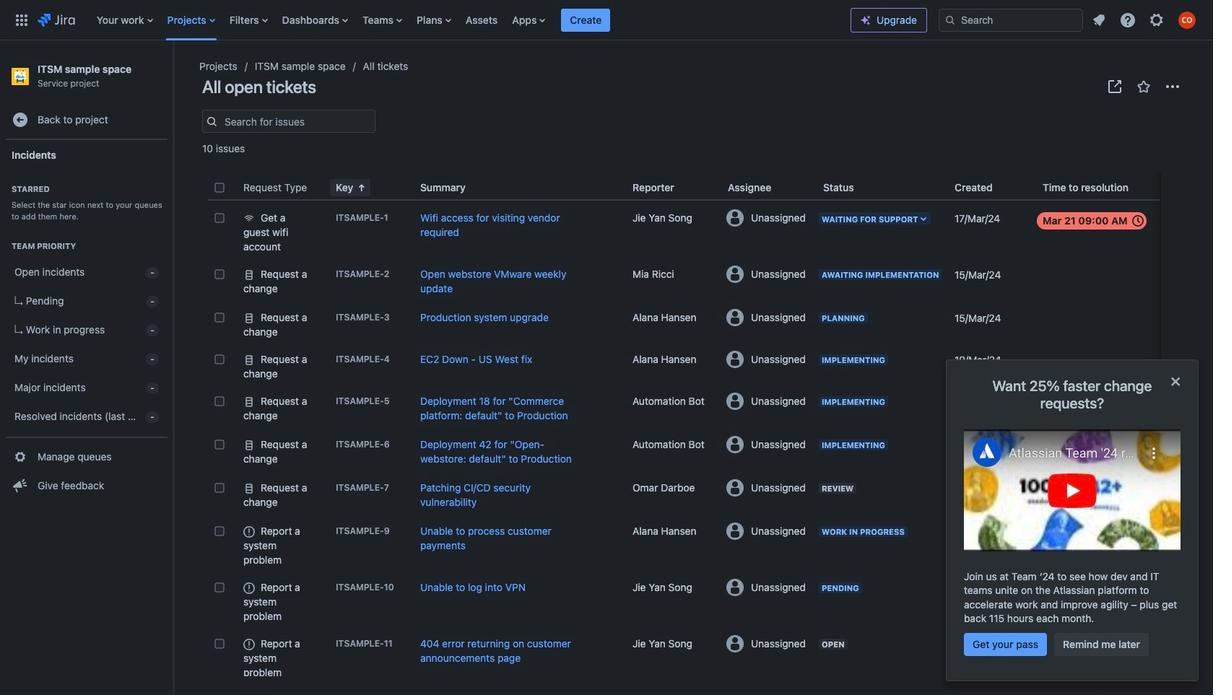 Task type: describe. For each thing, give the bounding box(es) containing it.
your profile and settings image
[[1178, 11, 1196, 29]]

star image
[[1135, 78, 1152, 95]]

1 horizontal spatial list
[[1086, 7, 1204, 33]]

starred group
[[6, 169, 168, 226]]

notifications image
[[1090, 11, 1108, 29]]

heading for team priority group
[[6, 241, 168, 252]]

settings image
[[1148, 11, 1165, 29]]

watch atlassian team '24 video dialog
[[946, 360, 1199, 682]]

Search for issues field
[[220, 111, 375, 131]]

team priority group
[[6, 226, 168, 437]]

actions image
[[1164, 78, 1181, 95]]



Task type: vqa. For each thing, say whether or not it's contained in the screenshot.
search 'IMAGE'
yes



Task type: locate. For each thing, give the bounding box(es) containing it.
jira image
[[38, 11, 75, 29], [38, 11, 75, 29]]

ascending icon image
[[353, 179, 371, 196]]

0 vertical spatial heading
[[6, 183, 168, 195]]

heading
[[6, 183, 168, 195], [6, 241, 168, 252]]

appswitcher icon image
[[13, 11, 30, 29]]

2 heading from the top
[[6, 241, 168, 252]]

heading for 'starred' group
[[6, 183, 168, 195]]

1 heading from the top
[[6, 183, 168, 195]]

banner
[[0, 0, 1213, 40]]

Search field
[[939, 8, 1083, 31]]

None search field
[[939, 8, 1083, 31]]

group
[[6, 437, 168, 505]]

1 vertical spatial heading
[[6, 241, 168, 252]]

search image
[[945, 14, 956, 26]]

list
[[89, 0, 851, 40], [1086, 7, 1204, 33]]

list item
[[561, 0, 610, 40]]

sidebar navigation image
[[157, 58, 189, 87]]

primary element
[[9, 0, 851, 40]]

0 horizontal spatial list
[[89, 0, 851, 40]]

help image
[[1119, 11, 1137, 29]]



